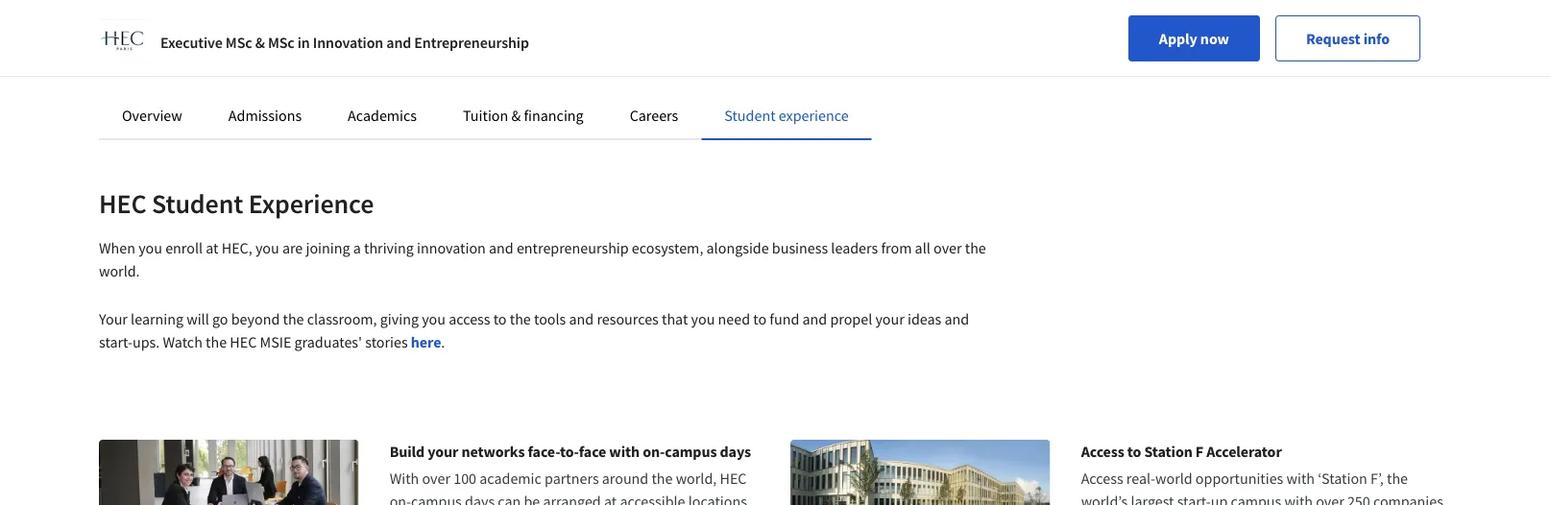 Task type: vqa. For each thing, say whether or not it's contained in the screenshot.
bottommost "HEC"
yes



Task type: locate. For each thing, give the bounding box(es) containing it.
1 horizontal spatial your
[[876, 309, 905, 329]]

request info button
[[1276, 15, 1421, 61]]

msc down ranked by the financial times for 4 consecutive years
[[226, 33, 252, 52]]

campus down opportunities
[[1231, 492, 1282, 505]]

you up here .
[[422, 309, 446, 329]]

1 vertical spatial &
[[512, 106, 521, 125]]

start-
[[99, 332, 133, 352], [1177, 492, 1211, 505]]

campus up world, on the bottom of the page
[[665, 442, 717, 461]]

at left hec,
[[206, 238, 219, 257]]

your up the 100
[[428, 442, 459, 461]]

0 horizontal spatial on-
[[390, 492, 411, 505]]

to inside access to station f accelerator access real-world opportunities with 'station f', the world's largest start-up campus with over 250 companie
[[1128, 442, 1142, 461]]

1 horizontal spatial over
[[934, 238, 962, 257]]

hec,
[[222, 238, 252, 257]]

propel
[[830, 309, 873, 329]]

at inside build your networks face-to-face with on-campus days with over 100 academic partners around the world, hec on-campus days can be arranged at accessible location
[[604, 492, 617, 505]]

0 horizontal spatial over
[[422, 469, 451, 488]]

0 vertical spatial student
[[725, 106, 776, 125]]

0 vertical spatial over
[[934, 238, 962, 257]]

world,
[[676, 469, 717, 488]]

on- down with
[[390, 492, 411, 505]]

ecosystem,
[[632, 238, 704, 257]]

and
[[386, 33, 411, 52], [489, 238, 514, 257], [569, 309, 594, 329], [803, 309, 827, 329], [945, 309, 969, 329]]

hec right world, on the bottom of the page
[[720, 469, 747, 488]]

2 horizontal spatial hec
[[720, 469, 747, 488]]

1 horizontal spatial start-
[[1177, 492, 1211, 505]]

at
[[206, 238, 219, 257], [604, 492, 617, 505]]

fund
[[770, 309, 800, 329]]

days
[[720, 442, 751, 461], [465, 492, 495, 505]]

your
[[99, 309, 128, 329]]

campus
[[665, 442, 717, 461], [411, 492, 462, 505], [1231, 492, 1282, 505]]

go
[[212, 309, 228, 329]]

at down around
[[604, 492, 617, 505]]

over inside 'when you enroll at hec, you are joining a thriving innovation and entrepreneurship ecosystem, alongside business leaders from all over the world.'
[[934, 238, 962, 257]]

1 msc from the left
[[226, 33, 252, 52]]

1 vertical spatial access
[[1081, 469, 1124, 488]]

1 horizontal spatial on-
[[643, 442, 665, 461]]

0 vertical spatial start-
[[99, 332, 133, 352]]

enroll
[[165, 238, 203, 257]]

the right all
[[965, 238, 986, 257]]

0 horizontal spatial your
[[428, 442, 459, 461]]

to left fund
[[753, 309, 767, 329]]

0 horizontal spatial days
[[465, 492, 495, 505]]

the right by
[[191, 0, 210, 12]]

executive msc & msc in innovation and entrepreneurship
[[160, 33, 529, 52]]

'station
[[1318, 469, 1368, 488]]

1 vertical spatial at
[[604, 492, 617, 505]]

ranked
[[130, 0, 172, 12]]

0 horizontal spatial start-
[[99, 332, 133, 352]]

you right when
[[138, 238, 162, 257]]

alongside
[[707, 238, 769, 257]]

hec inside your learning will go beyond the classroom, giving you access to the tools and resources that you need to fund and propel your ideas and start-ups. watch the hec msie graduates' stories
[[230, 332, 257, 352]]

thriving
[[364, 238, 414, 257]]

0 vertical spatial &
[[255, 33, 265, 52]]

the right f',
[[1387, 469, 1408, 488]]

campus down the 100
[[411, 492, 462, 505]]

campus inside access to station f accelerator access real-world opportunities with 'station f', the world's largest start-up campus with over 250 companie
[[1231, 492, 1282, 505]]

to up real-
[[1128, 442, 1142, 461]]

student left experience
[[725, 106, 776, 125]]

.
[[441, 332, 445, 352]]

on-
[[643, 442, 665, 461], [390, 492, 411, 505]]

1 horizontal spatial at
[[604, 492, 617, 505]]

over right all
[[934, 238, 962, 257]]

to
[[493, 309, 507, 329], [753, 309, 767, 329], [1128, 442, 1142, 461]]

need
[[718, 309, 750, 329]]

2 vertical spatial over
[[1316, 492, 1345, 505]]

0 horizontal spatial student
[[152, 187, 243, 220]]

times
[[266, 0, 300, 12]]

beyond
[[231, 309, 280, 329]]

experience
[[779, 106, 849, 125]]

to right access
[[493, 309, 507, 329]]

the up 'accessible' on the bottom left of the page
[[652, 469, 673, 488]]

by
[[175, 0, 188, 12]]

around
[[602, 469, 649, 488]]

1 vertical spatial on-
[[390, 492, 411, 505]]

2 horizontal spatial campus
[[1231, 492, 1282, 505]]

with left 250
[[1285, 492, 1313, 505]]

up
[[1211, 492, 1228, 505]]

0 horizontal spatial at
[[206, 238, 219, 257]]

over down 'station
[[1316, 492, 1345, 505]]

0 horizontal spatial msc
[[226, 33, 252, 52]]

2 vertical spatial hec
[[720, 469, 747, 488]]

here link
[[411, 332, 441, 352]]

start- down your
[[99, 332, 133, 352]]

0 vertical spatial on-
[[643, 442, 665, 461]]

when you enroll at hec, you are joining a thriving innovation and entrepreneurship ecosystem, alongside business leaders from all over the world.
[[99, 238, 986, 281]]

over inside access to station f accelerator access real-world opportunities with 'station f', the world's largest start-up campus with over 250 companie
[[1316, 492, 1345, 505]]

be
[[524, 492, 540, 505]]

with up around
[[609, 442, 640, 461]]

1 horizontal spatial days
[[720, 442, 751, 461]]

entrepreneurship
[[414, 33, 529, 52]]

msc left in
[[268, 33, 295, 52]]

for
[[303, 0, 318, 12]]

hec down beyond
[[230, 332, 257, 352]]

&
[[255, 33, 265, 52], [512, 106, 521, 125]]

apply now button
[[1129, 15, 1260, 61]]

graduates'
[[294, 332, 362, 352]]

on- up around
[[643, 442, 665, 461]]

and inside 'when you enroll at hec, you are joining a thriving innovation and entrepreneurship ecosystem, alongside business leaders from all over the world.'
[[489, 238, 514, 257]]

2 horizontal spatial over
[[1316, 492, 1345, 505]]

the
[[191, 0, 210, 12], [965, 238, 986, 257], [283, 309, 304, 329], [510, 309, 531, 329], [206, 332, 227, 352], [652, 469, 673, 488], [1387, 469, 1408, 488]]

opportunities
[[1196, 469, 1284, 488]]

access
[[449, 309, 490, 329]]

student experience
[[725, 106, 849, 125]]

0 vertical spatial at
[[206, 238, 219, 257]]

1 access from the top
[[1081, 442, 1125, 461]]

1 vertical spatial start-
[[1177, 492, 1211, 505]]

the inside 'when you enroll at hec, you are joining a thriving innovation and entrepreneurship ecosystem, alongside business leaders from all over the world.'
[[965, 238, 986, 257]]

innovation
[[313, 33, 384, 52]]

1 vertical spatial your
[[428, 442, 459, 461]]

overview
[[122, 106, 182, 125]]

your left ideas
[[876, 309, 905, 329]]

you
[[138, 238, 162, 257], [255, 238, 279, 257], [422, 309, 446, 329], [691, 309, 715, 329]]

years
[[199, 14, 229, 32]]

innovation
[[417, 238, 486, 257]]

msie
[[260, 332, 291, 352]]

all
[[915, 238, 931, 257]]

2 vertical spatial with
[[1285, 492, 1313, 505]]

build your networks face-to-face with on-campus days with over 100 academic partners around the world, hec on-campus days can be arranged at accessible location
[[390, 442, 751, 505]]

1 horizontal spatial msc
[[268, 33, 295, 52]]

leaders
[[831, 238, 878, 257]]

over for when you enroll at hec, you are joining a thriving innovation and entrepreneurship ecosystem, alongside business leaders from all over the world.
[[934, 238, 962, 257]]

accessible
[[620, 492, 685, 505]]

1 horizontal spatial hec
[[230, 332, 257, 352]]

student up enroll in the left of the page
[[152, 187, 243, 220]]

start- down world
[[1177, 492, 1211, 505]]

learning
[[131, 309, 183, 329]]

your learning will go beyond the classroom, giving you access to the tools and resources that you need to fund and propel your ideas and start-ups. watch the hec msie graduates' stories
[[99, 309, 969, 352]]

over for access to station f accelerator access real-world opportunities with 'station f', the world's largest start-up campus with over 250 companie
[[1316, 492, 1345, 505]]

start- inside access to station f accelerator access real-world opportunities with 'station f', the world's largest start-up campus with over 250 companie
[[1177, 492, 1211, 505]]

f
[[1196, 442, 1204, 461]]

over left the 100
[[422, 469, 451, 488]]

0 horizontal spatial hec
[[99, 187, 146, 220]]

face-
[[528, 442, 560, 461]]

1 horizontal spatial to
[[753, 309, 767, 329]]

over
[[934, 238, 962, 257], [422, 469, 451, 488], [1316, 492, 1345, 505]]

& right tuition
[[512, 106, 521, 125]]

academics link
[[348, 106, 417, 125]]

1 vertical spatial over
[[422, 469, 451, 488]]

1 horizontal spatial campus
[[665, 442, 717, 461]]

executive
[[160, 33, 223, 52]]

2 horizontal spatial to
[[1128, 442, 1142, 461]]

4
[[321, 0, 328, 12]]

academics
[[348, 106, 417, 125]]

0 vertical spatial with
[[609, 442, 640, 461]]

1 vertical spatial days
[[465, 492, 495, 505]]

1 vertical spatial hec
[[230, 332, 257, 352]]

& down ranked by the financial times for 4 consecutive years
[[255, 33, 265, 52]]

student
[[725, 106, 776, 125], [152, 187, 243, 220]]

0 vertical spatial your
[[876, 309, 905, 329]]

ups.
[[133, 332, 160, 352]]

apply now
[[1159, 29, 1230, 48]]

at inside 'when you enroll at hec, you are joining a thriving innovation and entrepreneurship ecosystem, alongside business leaders from all over the world.'
[[206, 238, 219, 257]]

msc
[[226, 33, 252, 52], [268, 33, 295, 52]]

with left 'station
[[1287, 469, 1315, 488]]

careers link
[[630, 106, 679, 125]]

0 vertical spatial access
[[1081, 442, 1125, 461]]

hec up when
[[99, 187, 146, 220]]

real-
[[1127, 469, 1156, 488]]



Task type: describe. For each thing, give the bounding box(es) containing it.
hec student experience
[[99, 187, 374, 220]]

build
[[390, 442, 425, 461]]

1 horizontal spatial student
[[725, 106, 776, 125]]

request info
[[1306, 29, 1390, 48]]

partners
[[545, 469, 599, 488]]

the inside build your networks face-to-face with on-campus days with over 100 academic partners around the world, hec on-campus days can be arranged at accessible location
[[652, 469, 673, 488]]

networks
[[462, 442, 525, 461]]

will
[[187, 309, 209, 329]]

tuition & financing link
[[463, 106, 584, 125]]

admissions link
[[228, 106, 302, 125]]

world
[[1156, 469, 1193, 488]]

station
[[1145, 442, 1193, 461]]

overview link
[[122, 106, 182, 125]]

accelerator
[[1207, 442, 1282, 461]]

0 horizontal spatial &
[[255, 33, 265, 52]]

classroom,
[[307, 309, 377, 329]]

start- inside your learning will go beyond the classroom, giving you access to the tools and resources that you need to fund and propel your ideas and start-ups. watch the hec msie graduates' stories
[[99, 332, 133, 352]]

you right the that
[[691, 309, 715, 329]]

largest
[[1131, 492, 1174, 505]]

2 access from the top
[[1081, 469, 1124, 488]]

when
[[99, 238, 135, 257]]

now
[[1201, 29, 1230, 48]]

with inside build your networks face-to-face with on-campus days with over 100 academic partners around the world, hec on-campus days can be arranged at accessible location
[[609, 442, 640, 461]]

joining
[[306, 238, 350, 257]]

the inside ranked by the financial times for 4 consecutive years
[[191, 0, 210, 12]]

info
[[1364, 29, 1390, 48]]

financial
[[212, 0, 263, 12]]

the inside access to station f accelerator access real-world opportunities with 'station f', the world's largest start-up campus with over 250 companie
[[1387, 469, 1408, 488]]

entrepreneurship
[[517, 238, 629, 257]]

here
[[411, 332, 441, 352]]

tools
[[534, 309, 566, 329]]

admissions
[[228, 106, 302, 125]]

world's
[[1081, 492, 1128, 505]]

that
[[662, 309, 688, 329]]

1 vertical spatial student
[[152, 187, 243, 220]]

2 msc from the left
[[268, 33, 295, 52]]

with
[[390, 469, 419, 488]]

1 horizontal spatial &
[[512, 106, 521, 125]]

apply
[[1159, 29, 1198, 48]]

arranged
[[543, 492, 601, 505]]

world.
[[99, 261, 140, 281]]

business
[[772, 238, 828, 257]]

consecutive
[[130, 14, 197, 32]]

hec inside build your networks face-to-face with on-campus days with over 100 academic partners around the world, hec on-campus days can be arranged at accessible location
[[720, 469, 747, 488]]

0 horizontal spatial to
[[493, 309, 507, 329]]

the down go
[[206, 332, 227, 352]]

request
[[1306, 29, 1361, 48]]

academic
[[480, 469, 542, 488]]

from
[[881, 238, 912, 257]]

you left the are
[[255, 238, 279, 257]]

can
[[498, 492, 521, 505]]

in
[[298, 33, 310, 52]]

1 vertical spatial with
[[1287, 469, 1315, 488]]

student experience link
[[725, 106, 849, 125]]

the left tools
[[510, 309, 531, 329]]

experience
[[249, 187, 374, 220]]

hec paris logo image
[[99, 19, 145, 65]]

are
[[282, 238, 303, 257]]

tuition & financing
[[463, 106, 584, 125]]

access to station f accelerator access real-world opportunities with 'station f', the world's largest start-up campus with over 250 companie
[[1081, 442, 1444, 505]]

your inside your learning will go beyond the classroom, giving you access to the tools and resources that you need to fund and propel your ideas and start-ups. watch the hec msie graduates' stories
[[876, 309, 905, 329]]

ideas
[[908, 309, 942, 329]]

watch
[[163, 332, 203, 352]]

to-
[[560, 442, 579, 461]]

tuition
[[463, 106, 508, 125]]

stories
[[365, 332, 408, 352]]

the up msie
[[283, 309, 304, 329]]

over inside build your networks face-to-face with on-campus days with over 100 academic partners around the world, hec on-campus days can be arranged at accessible location
[[422, 469, 451, 488]]

financing
[[524, 106, 584, 125]]

250
[[1348, 492, 1371, 505]]

giving
[[380, 309, 419, 329]]

careers
[[630, 106, 679, 125]]

resources
[[597, 309, 659, 329]]

100
[[454, 469, 477, 488]]

ranked by the financial times for 4 consecutive years
[[130, 0, 328, 32]]

0 horizontal spatial campus
[[411, 492, 462, 505]]

face
[[579, 442, 606, 461]]

here .
[[411, 332, 445, 352]]

0 vertical spatial hec
[[99, 187, 146, 220]]

your inside build your networks face-to-face with on-campus days with over 100 academic partners around the world, hec on-campus days can be arranged at accessible location
[[428, 442, 459, 461]]

0 vertical spatial days
[[720, 442, 751, 461]]



